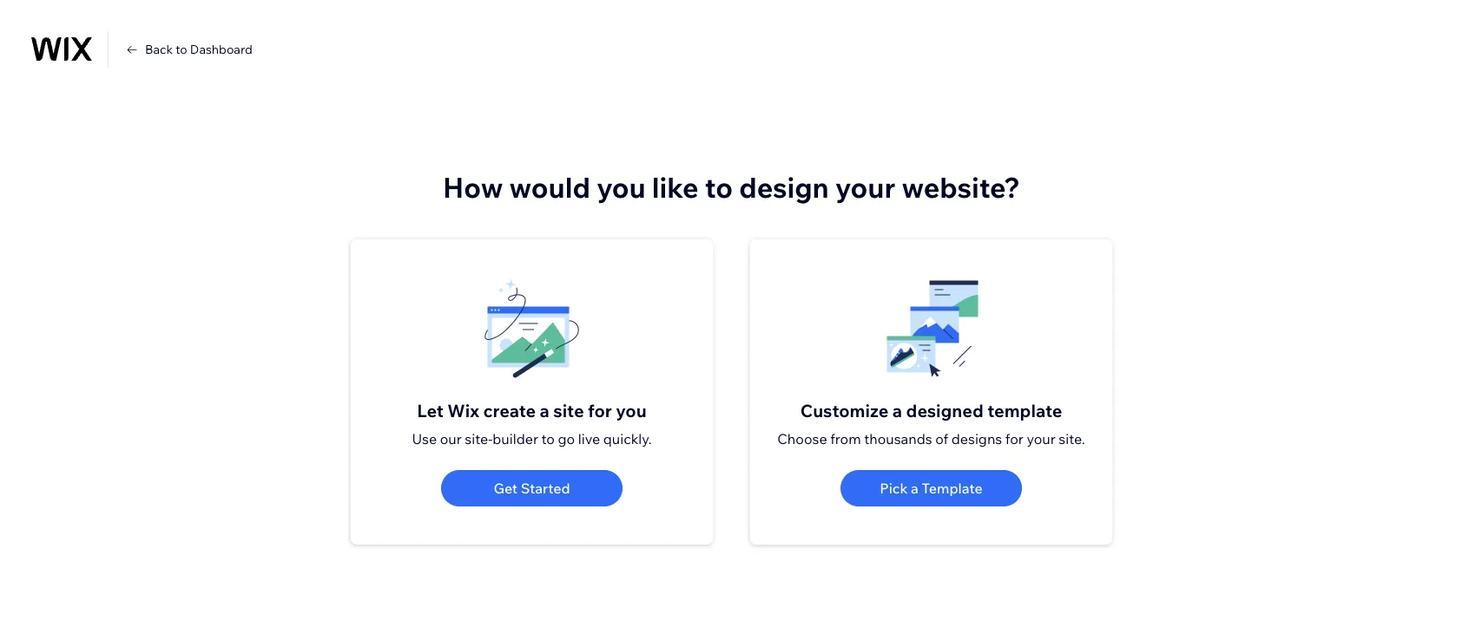 Task type: locate. For each thing, give the bounding box(es) containing it.
a left site
[[540, 400, 550, 422]]

2 vertical spatial to
[[542, 431, 555, 448]]

1 horizontal spatial for
[[1005, 431, 1024, 448]]

back to dashboard button
[[124, 42, 252, 57]]

pick
[[880, 480, 908, 498]]

a up thousands
[[893, 400, 902, 422]]

0 horizontal spatial to
[[176, 42, 187, 57]]

0 vertical spatial your
[[835, 170, 896, 205]]

1 vertical spatial for
[[1005, 431, 1024, 448]]

from
[[830, 431, 861, 448]]

your left site.
[[1027, 431, 1056, 448]]

2 horizontal spatial to
[[705, 170, 733, 205]]

2 horizontal spatial a
[[911, 480, 919, 498]]

your
[[835, 170, 896, 205], [1027, 431, 1056, 448]]

started
[[521, 480, 570, 498]]

let wix create a site for you
[[417, 400, 647, 422]]

for for designs
[[1005, 431, 1024, 448]]

a
[[540, 400, 550, 422], [893, 400, 902, 422], [911, 480, 919, 498]]

get started
[[494, 480, 570, 498]]

customize a designed template
[[800, 400, 1062, 422]]

to right like
[[705, 170, 733, 205]]

you
[[597, 170, 646, 205], [616, 400, 647, 422]]

customize
[[800, 400, 889, 422]]

designs
[[952, 431, 1002, 448]]

1 horizontal spatial to
[[542, 431, 555, 448]]

0 vertical spatial for
[[588, 400, 612, 422]]

1 vertical spatial your
[[1027, 431, 1056, 448]]

template
[[922, 480, 983, 498]]

1 vertical spatial to
[[705, 170, 733, 205]]

site-
[[465, 431, 493, 448]]

use our site-builder to go live quickly.
[[412, 431, 652, 448]]

0 horizontal spatial your
[[835, 170, 896, 205]]

builder
[[493, 431, 538, 448]]

you up quickly.
[[616, 400, 647, 422]]

get
[[494, 480, 518, 498]]

live
[[578, 431, 600, 448]]

our
[[440, 431, 462, 448]]

0 vertical spatial you
[[597, 170, 646, 205]]

design
[[739, 170, 829, 205]]

to left go
[[542, 431, 555, 448]]

for down 'template'
[[1005, 431, 1024, 448]]

0 vertical spatial to
[[176, 42, 187, 57]]

a inside button
[[911, 480, 919, 498]]

let
[[417, 400, 444, 422]]

like
[[652, 170, 699, 205]]

would
[[509, 170, 591, 205]]

to
[[176, 42, 187, 57], [705, 170, 733, 205], [542, 431, 555, 448]]

a right pick on the bottom of the page
[[911, 480, 919, 498]]

1 horizontal spatial your
[[1027, 431, 1056, 448]]

template
[[988, 400, 1062, 422]]

thousands
[[864, 431, 932, 448]]

for
[[588, 400, 612, 422], [1005, 431, 1024, 448]]

0 horizontal spatial for
[[588, 400, 612, 422]]

your right design at the top right of page
[[835, 170, 896, 205]]

1 horizontal spatial a
[[893, 400, 902, 422]]

to right back on the left top
[[176, 42, 187, 57]]

you left like
[[597, 170, 646, 205]]

pick a template button
[[841, 471, 1022, 507]]

0 horizontal spatial a
[[540, 400, 550, 422]]

for up the live
[[588, 400, 612, 422]]



Task type: vqa. For each thing, say whether or not it's contained in the screenshot.
the leftmost it
no



Task type: describe. For each thing, give the bounding box(es) containing it.
site.
[[1059, 431, 1085, 448]]

to for how would you like to design your website?
[[705, 170, 733, 205]]

to inside button
[[176, 42, 187, 57]]

1 vertical spatial you
[[616, 400, 647, 422]]

use
[[412, 431, 437, 448]]

how would you like to design your website?
[[443, 170, 1020, 205]]

your for site.
[[1027, 431, 1056, 448]]

dashboard
[[190, 42, 252, 57]]

a for pick
[[911, 480, 919, 498]]

designed
[[906, 400, 984, 422]]

go
[[558, 431, 575, 448]]

site
[[553, 400, 584, 422]]

back
[[145, 42, 173, 57]]

your for website?
[[835, 170, 896, 205]]

choose
[[778, 431, 827, 448]]

how
[[443, 170, 503, 205]]

to for use our site-builder to go live quickly.
[[542, 431, 555, 448]]

get started button
[[441, 471, 623, 507]]

of
[[936, 431, 949, 448]]

quickly.
[[603, 431, 652, 448]]

website?
[[902, 170, 1020, 205]]

for for site
[[588, 400, 612, 422]]

back to dashboard
[[145, 42, 252, 57]]

pick a template
[[880, 480, 983, 498]]

create
[[483, 400, 536, 422]]

wix
[[448, 400, 479, 422]]

a for customize
[[893, 400, 902, 422]]

choose from thousands of designs for your site.
[[778, 431, 1085, 448]]



